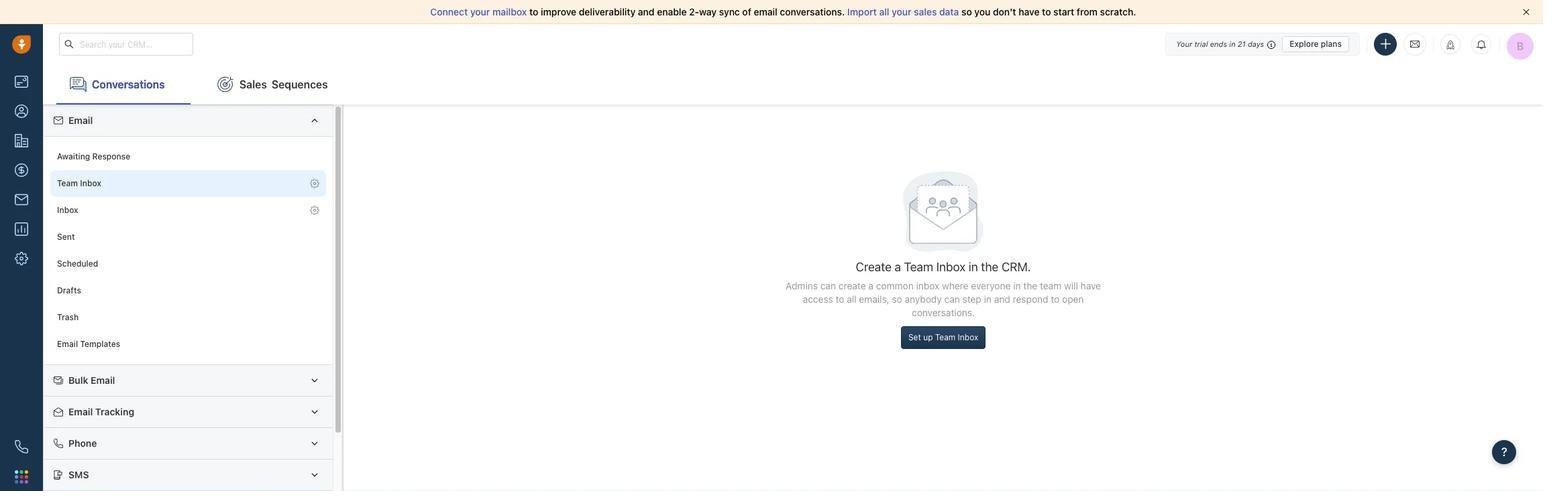 Task type: describe. For each thing, give the bounding box(es) containing it.
0 vertical spatial so
[[962, 6, 972, 17]]

access
[[803, 294, 833, 305]]

of
[[743, 6, 752, 17]]

conversations link
[[56, 64, 191, 105]]

0 horizontal spatial team
[[57, 179, 78, 189]]

email
[[754, 6, 778, 17]]

scheduled
[[57, 259, 98, 269]]

admins
[[786, 280, 818, 292]]

2 your from the left
[[892, 6, 912, 17]]

connect your mailbox to improve deliverability and enable 2-way sync of email conversations. import all your sales data so you don't have to start from scratch.
[[430, 6, 1137, 17]]

scratch.
[[1100, 6, 1137, 17]]

phone element
[[8, 434, 35, 461]]

open
[[1062, 294, 1084, 305]]

2-
[[689, 6, 699, 17]]

sales sequences link
[[204, 64, 341, 105]]

all inside create a team inbox in the crm. admins can create a common inbox where everyone in the team will have access to all emails, so anybody can step in and respond to open conversations.
[[847, 294, 857, 305]]

import all your sales data link
[[848, 6, 962, 17]]

scheduled link
[[50, 251, 326, 278]]

in down crm. at the right of the page
[[1013, 280, 1021, 292]]

inbox inside button
[[958, 333, 979, 343]]

email templates
[[57, 340, 120, 350]]

phone
[[68, 438, 97, 450]]

tab list containing conversations
[[43, 64, 1543, 105]]

mailbox
[[493, 6, 527, 17]]

trash
[[57, 313, 79, 323]]

1 your from the left
[[470, 6, 490, 17]]

connect
[[430, 6, 468, 17]]

you
[[975, 6, 991, 17]]

to left start
[[1042, 6, 1051, 17]]

sales sequences
[[240, 78, 328, 90]]

tracking
[[95, 407, 134, 418]]

explore plans link
[[1283, 36, 1350, 52]]

team
[[1040, 280, 1062, 292]]

inbox
[[916, 280, 940, 292]]

to right mailbox
[[529, 6, 538, 17]]

0 vertical spatial can
[[821, 280, 836, 292]]

days
[[1248, 39, 1264, 48]]

0 vertical spatial the
[[981, 260, 999, 274]]

templates
[[80, 340, 120, 350]]

sequences
[[272, 78, 328, 90]]

explore plans
[[1290, 39, 1342, 49]]

1 vertical spatial can
[[945, 294, 960, 305]]

email for email templates
[[57, 340, 78, 350]]

1 vertical spatial the
[[1024, 280, 1038, 292]]

sent link
[[50, 224, 326, 251]]

will
[[1064, 280, 1078, 292]]

trial
[[1195, 39, 1208, 48]]

conversations
[[92, 78, 165, 90]]

freshworks switcher image
[[15, 471, 28, 484]]

crm.
[[1002, 260, 1031, 274]]

conversations. inside create a team inbox in the crm. admins can create a common inbox where everyone in the team will have access to all emails, so anybody can step in and respond to open conversations.
[[912, 307, 975, 319]]

inbox up sent
[[57, 206, 78, 216]]

0 vertical spatial a
[[895, 260, 901, 274]]

have inside create a team inbox in the crm. admins can create a common inbox where everyone in the team will have access to all emails, so anybody can step in and respond to open conversations.
[[1081, 280, 1101, 292]]

close image
[[1523, 9, 1530, 15]]

bulk email
[[68, 375, 115, 387]]

team for create
[[904, 260, 934, 274]]

and inside create a team inbox in the crm. admins can create a common inbox where everyone in the team will have access to all emails, so anybody can step in and respond to open conversations.
[[994, 294, 1010, 305]]

way
[[699, 6, 717, 17]]

where
[[942, 280, 969, 292]]

create
[[839, 280, 866, 292]]

email tracking
[[68, 407, 134, 418]]

don't
[[993, 6, 1016, 17]]

up
[[923, 333, 933, 343]]

to down team
[[1051, 294, 1060, 305]]

email for email tracking
[[68, 407, 93, 418]]

sms
[[68, 470, 89, 481]]

import
[[848, 6, 877, 17]]

emails,
[[859, 294, 890, 305]]

common
[[876, 280, 914, 292]]

trash link
[[50, 305, 326, 332]]

bulk
[[68, 375, 88, 387]]

email right "bulk" at the bottom left of the page
[[91, 375, 115, 387]]



Task type: locate. For each thing, give the bounding box(es) containing it.
can down where
[[945, 294, 960, 305]]

all
[[879, 6, 889, 17], [847, 294, 857, 305]]

in left 21
[[1230, 39, 1236, 48]]

1 horizontal spatial your
[[892, 6, 912, 17]]

email up phone
[[68, 407, 93, 418]]

what's new image
[[1446, 40, 1456, 50]]

team down awaiting
[[57, 179, 78, 189]]

start
[[1054, 6, 1075, 17]]

set up team inbox
[[909, 333, 979, 343]]

0 horizontal spatial all
[[847, 294, 857, 305]]

0 horizontal spatial your
[[470, 6, 490, 17]]

2 horizontal spatial team
[[935, 333, 956, 343]]

in
[[1230, 39, 1236, 48], [969, 260, 978, 274], [1013, 280, 1021, 292], [984, 294, 992, 305]]

1 horizontal spatial so
[[962, 6, 972, 17]]

inbox down the awaiting response
[[80, 179, 101, 189]]

connect your mailbox link
[[430, 6, 529, 17]]

1 horizontal spatial have
[[1081, 280, 1101, 292]]

awaiting response
[[57, 152, 130, 162]]

send email image
[[1411, 38, 1420, 50]]

0 horizontal spatial can
[[821, 280, 836, 292]]

team
[[57, 179, 78, 189], [904, 260, 934, 274], [935, 333, 956, 343]]

conversations. down anybody
[[912, 307, 975, 319]]

a up the emails,
[[869, 280, 874, 292]]

0 horizontal spatial a
[[869, 280, 874, 292]]

your
[[470, 6, 490, 17], [892, 6, 912, 17]]

enable
[[657, 6, 687, 17]]

0 horizontal spatial have
[[1019, 6, 1040, 17]]

have right will
[[1081, 280, 1101, 292]]

create a team inbox in the crm. admins can create a common inbox where everyone in the team will have access to all emails, so anybody can step in and respond to open conversations.
[[786, 260, 1101, 319]]

create
[[856, 260, 892, 274]]

explore
[[1290, 39, 1319, 49]]

phone image
[[15, 441, 28, 454]]

and down everyone
[[994, 294, 1010, 305]]

email for email
[[68, 115, 93, 126]]

all right import
[[879, 6, 889, 17]]

respond
[[1013, 294, 1049, 305]]

to down create on the right bottom
[[836, 294, 844, 305]]

Search your CRM... text field
[[59, 33, 193, 56]]

sales
[[240, 78, 267, 90]]

and
[[638, 6, 655, 17], [994, 294, 1010, 305]]

step
[[963, 294, 982, 305]]

your left mailbox
[[470, 6, 490, 17]]

1 vertical spatial have
[[1081, 280, 1101, 292]]

inbox down step
[[958, 333, 979, 343]]

sent
[[57, 232, 75, 243]]

1 horizontal spatial conversations.
[[912, 307, 975, 319]]

your
[[1176, 39, 1193, 48]]

awaiting
[[57, 152, 90, 162]]

the up everyone
[[981, 260, 999, 274]]

0 vertical spatial and
[[638, 6, 655, 17]]

inbox
[[80, 179, 101, 189], [57, 206, 78, 216], [937, 260, 966, 274], [958, 333, 979, 343]]

set
[[909, 333, 921, 343]]

email
[[68, 115, 93, 126], [57, 340, 78, 350], [91, 375, 115, 387], [68, 407, 93, 418]]

a up common
[[895, 260, 901, 274]]

1 vertical spatial conversations.
[[912, 307, 975, 319]]

so down common
[[892, 294, 902, 305]]

data
[[940, 6, 959, 17]]

0 vertical spatial team
[[57, 179, 78, 189]]

plans
[[1321, 39, 1342, 49]]

21
[[1238, 39, 1246, 48]]

1 vertical spatial team
[[904, 260, 934, 274]]

everyone
[[971, 280, 1011, 292]]

in up everyone
[[969, 260, 978, 274]]

email templates link
[[50, 332, 326, 358]]

so
[[962, 6, 972, 17], [892, 294, 902, 305]]

2 vertical spatial team
[[935, 333, 956, 343]]

0 horizontal spatial conversations.
[[780, 6, 845, 17]]

team right 'up'
[[935, 333, 956, 343]]

improve
[[541, 6, 577, 17]]

your trial ends in 21 days
[[1176, 39, 1264, 48]]

ends
[[1210, 39, 1228, 48]]

so left you at the top of page
[[962, 6, 972, 17]]

sales
[[914, 6, 937, 17]]

response
[[92, 152, 130, 162]]

conversations.
[[780, 6, 845, 17], [912, 307, 975, 319]]

tab list
[[43, 64, 1543, 105]]

0 horizontal spatial so
[[892, 294, 902, 305]]

team up inbox
[[904, 260, 934, 274]]

1 horizontal spatial a
[[895, 260, 901, 274]]

have
[[1019, 6, 1040, 17], [1081, 280, 1101, 292]]

inbox link
[[50, 197, 326, 224]]

1 vertical spatial so
[[892, 294, 902, 305]]

drafts
[[57, 286, 81, 296]]

so inside create a team inbox in the crm. admins can create a common inbox where everyone in the team will have access to all emails, so anybody can step in and respond to open conversations.
[[892, 294, 902, 305]]

email up awaiting
[[68, 115, 93, 126]]

conversations. right email
[[780, 6, 845, 17]]

1 horizontal spatial all
[[879, 6, 889, 17]]

anybody
[[905, 294, 942, 305]]

the
[[981, 260, 999, 274], [1024, 280, 1038, 292]]

inbox inside create a team inbox in the crm. admins can create a common inbox where everyone in the team will have access to all emails, so anybody can step in and respond to open conversations.
[[937, 260, 966, 274]]

your left sales at the right
[[892, 6, 912, 17]]

team inbox
[[57, 179, 101, 189]]

drafts link
[[50, 278, 326, 305]]

deliverability
[[579, 6, 636, 17]]

can
[[821, 280, 836, 292], [945, 294, 960, 305]]

inbox up where
[[937, 260, 966, 274]]

and left enable
[[638, 6, 655, 17]]

in down everyone
[[984, 294, 992, 305]]

to
[[529, 6, 538, 17], [1042, 6, 1051, 17], [836, 294, 844, 305], [1051, 294, 1060, 305]]

team for set
[[935, 333, 956, 343]]

the up the respond
[[1024, 280, 1038, 292]]

email down trash at the left of the page
[[57, 340, 78, 350]]

1 vertical spatial all
[[847, 294, 857, 305]]

0 horizontal spatial and
[[638, 6, 655, 17]]

all down create on the right bottom
[[847, 294, 857, 305]]

1 vertical spatial and
[[994, 294, 1010, 305]]

1 horizontal spatial the
[[1024, 280, 1038, 292]]

team inside button
[[935, 333, 956, 343]]

0 horizontal spatial the
[[981, 260, 999, 274]]

set up team inbox button
[[901, 327, 986, 349]]

0 vertical spatial have
[[1019, 6, 1040, 17]]

team inside create a team inbox in the crm. admins can create a common inbox where everyone in the team will have access to all emails, so anybody can step in and respond to open conversations.
[[904, 260, 934, 274]]

1 vertical spatial a
[[869, 280, 874, 292]]

0 vertical spatial conversations.
[[780, 6, 845, 17]]

1 horizontal spatial team
[[904, 260, 934, 274]]

awaiting response link
[[50, 144, 326, 170]]

sync
[[719, 6, 740, 17]]

from
[[1077, 6, 1098, 17]]

have right don't
[[1019, 6, 1040, 17]]

team inbox link
[[50, 170, 326, 197]]

a
[[895, 260, 901, 274], [869, 280, 874, 292]]

1 horizontal spatial and
[[994, 294, 1010, 305]]

1 horizontal spatial can
[[945, 294, 960, 305]]

can up access
[[821, 280, 836, 292]]

0 vertical spatial all
[[879, 6, 889, 17]]



Task type: vqa. For each thing, say whether or not it's contained in the screenshot.
Email Email
yes



